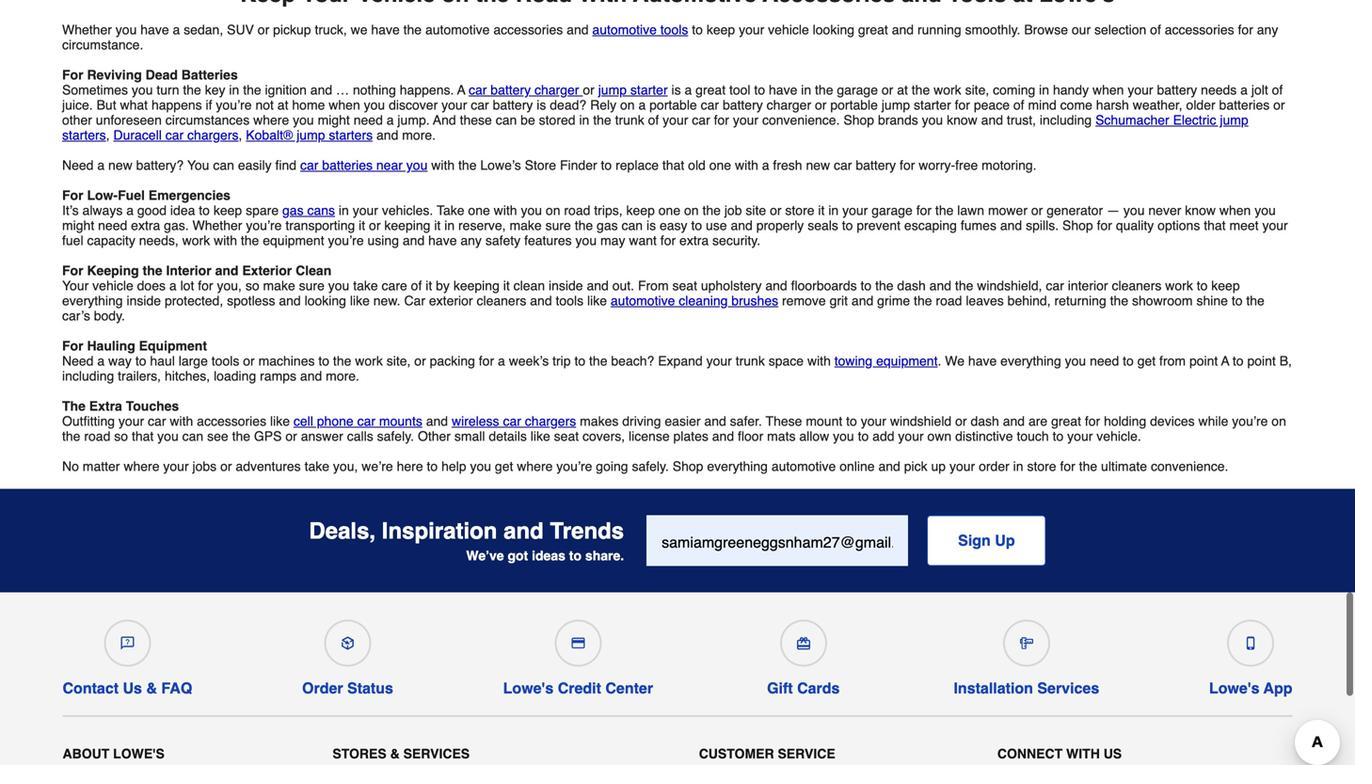 Task type: locate. For each thing, give the bounding box(es) containing it.
turn
[[157, 82, 179, 97]]

great inside is a great tool to have in the garage or at the work site, coming in handy when your battery needs a jolt of juice. but what happens if you're not at home when you discover your car battery is dead? rely on a portable car battery charger or portable jump starter for peace of mind come harsh weather, older batteries or other unforeseen circumstances where you might need a jump. and these can be stored in the trunk of your car for your convenience. shop brands you know and trust, including
[[696, 82, 726, 97]]

0 horizontal spatial charger
[[534, 82, 579, 97]]

where down details
[[517, 459, 553, 474]]

vehicle inside for keeping the interior and exterior clean your vehicle does a lot for you, so make sure you take care of it by keeping it clean inside and out. from seat upholstery and floorboards to the dash and the windshield, car interior cleaners work to keep everything inside protected, spotless and looking like new. car exterior cleaners and tools like
[[92, 278, 133, 293]]

lowe's for lowe's app
[[1209, 679, 1260, 697]]

a left good
[[126, 203, 134, 218]]

0 vertical spatial make
[[509, 218, 542, 233]]

with
[[1066, 746, 1100, 761]]

0 horizontal spatial keeping
[[384, 218, 430, 233]]

of right jolt in the top right of the page
[[1272, 82, 1283, 97]]

know right never
[[1185, 203, 1216, 218]]

inside right body.
[[127, 293, 161, 308]]

1 horizontal spatial keeping
[[453, 278, 500, 293]]

2 horizontal spatial where
[[517, 459, 553, 474]]

lowe's
[[480, 158, 521, 173]]

tools right clean
[[556, 293, 583, 308]]

1 horizontal spatial starter
[[914, 97, 951, 113]]

extra
[[131, 218, 160, 233], [679, 233, 709, 248]]

the right machines
[[333, 353, 351, 368]]

and left spills.
[[1000, 218, 1022, 233]]

point left b,
[[1247, 353, 1276, 368]]

0 vertical spatial garage
[[837, 82, 878, 97]]

gps
[[254, 429, 282, 444]]

1 vertical spatial convenience.
[[1151, 459, 1228, 474]]

you right allow
[[833, 429, 854, 444]]

for inside to keep your vehicle looking great and running smoothly. browse our selection of accessories for any circumstance.
[[1238, 22, 1253, 37]]

work inside is a great tool to have in the garage or at the work site, coming in handy when your battery needs a jolt of juice. but what happens if you're not at home when you discover your car battery is dead? rely on a portable car battery charger or portable jump starter for peace of mind come harsh weather, older batteries or other unforeseen circumstances where you might need a jump. and these can be stored in the trunk of your car for your convenience. shop brands you know and trust, including
[[934, 82, 961, 97]]

fresh
[[773, 158, 802, 173]]

0 vertical spatial get
[[1137, 353, 1156, 368]]

your up schumacher on the right of page
[[1128, 82, 1153, 97]]

accessories for automotive
[[493, 22, 563, 37]]

1 horizontal spatial looking
[[813, 22, 854, 37]]

accessories inside the extra touches outfitting your car with accessories like cell phone car mounts and wireless car chargers
[[197, 414, 266, 429]]

have inside '. we have everything you need to get from point a to point b, including trailers, hitches, loading ramps and more.'
[[968, 353, 997, 368]]

0 vertical spatial need
[[354, 113, 383, 128]]

2 for from the top
[[62, 188, 83, 203]]

kobalt®
[[246, 128, 293, 143]]

0 vertical spatial so
[[245, 278, 259, 293]]

accessories for of
[[1165, 22, 1234, 37]]

and inside to keep your vehicle looking great and running smoothly. browse our selection of accessories for any circumstance.
[[892, 22, 914, 37]]

shop right spills.
[[1062, 218, 1093, 233]]

for inside for keeping the interior and exterior clean your vehicle does a lot for you, so make sure you take care of it by keeping it clean inside and out. from seat upholstery and floorboards to the dash and the windshield, car interior cleaners work to keep everything inside protected, spotless and looking like new. car exterior cleaners and tools like
[[198, 278, 213, 293]]

jump.
[[397, 113, 430, 128]]

work left shine
[[1165, 278, 1193, 293]]

0 horizontal spatial everything
[[62, 293, 123, 308]]

showroom
[[1132, 293, 1193, 308]]

1 horizontal spatial know
[[1185, 203, 1216, 218]]

1 horizontal spatial vehicle
[[768, 22, 809, 37]]

electric
[[1173, 113, 1216, 128]]

0 vertical spatial batteries
[[1219, 97, 1270, 113]]

contact us & faq
[[63, 679, 192, 697]]

with
[[431, 158, 455, 173], [735, 158, 758, 173], [494, 203, 517, 218], [214, 233, 237, 248], [807, 353, 831, 368], [170, 414, 193, 429]]

the right grit at the top right of the page
[[875, 278, 894, 293]]

make right 'reserve,'
[[509, 218, 542, 233]]

it left by
[[426, 278, 432, 293]]

1 vertical spatial great
[[696, 82, 726, 97]]

1 horizontal spatial portable
[[830, 97, 878, 113]]

site
[[746, 203, 766, 218]]

have inside the in your vehicles. take one with you on road trips, keep one on the job site or store it in your garage for the lawn mower or generator — you never know when you might need extra gas. whether you're transporting it or keeping it in reserve, make sure the gas can is easy to use and properly seals to prevent escaping fumes and spills. shop for quality options that meet your fuel capacity needs, work with the equipment you're using and have any safety features you may want for extra security.
[[428, 233, 457, 248]]

chargers down the "if"
[[187, 128, 239, 143]]

equipment
[[263, 233, 324, 248], [876, 353, 938, 368]]

equipment inside the in your vehicles. take one with you on road trips, keep one on the job site or store it in your garage for the lawn mower or generator — you never know when you might need extra gas. whether you're transporting it or keeping it in reserve, make sure the gas can is easy to use and properly seals to prevent escaping fumes and spills. shop for quality options that meet your fuel capacity needs, work with the equipment you're using and have any safety features you may want for extra security.
[[263, 233, 324, 248]]

1 horizontal spatial starters
[[329, 128, 373, 143]]

1 horizontal spatial cleaners
[[1112, 278, 1162, 293]]

small
[[454, 429, 485, 444]]

can left be
[[496, 113, 517, 128]]

is right be
[[537, 97, 546, 113]]

at right not
[[277, 97, 288, 113]]

starter inside for reviving dead batteries sometimes you turn the key in the ignition and … nothing happens. a car battery charger or jump starter
[[630, 82, 668, 97]]

get left from
[[1137, 353, 1156, 368]]

1 horizontal spatial great
[[858, 22, 888, 37]]

smoothly.
[[965, 22, 1020, 37]]

and down features
[[530, 293, 552, 308]]

we're
[[362, 459, 393, 474]]

1 horizontal spatial including
[[1040, 113, 1092, 128]]

everything down keeping
[[62, 293, 123, 308]]

a right from
[[1221, 353, 1229, 368]]

2 horizontal spatial that
[[1204, 218, 1226, 233]]

makes
[[580, 414, 619, 429]]

your left vehicle.
[[1067, 429, 1093, 444]]

work
[[934, 82, 961, 97], [182, 233, 210, 248], [1165, 278, 1193, 293], [355, 353, 383, 368]]

2 horizontal spatial lowe's
[[1209, 679, 1260, 697]]

garage inside the in your vehicles. take one with you on road trips, keep one on the job site or store it in your garage for the lawn mower or generator — you never know when you might need extra gas. whether you're transporting it or keeping it in reserve, make sure the gas can is easy to use and properly seals to prevent escaping fumes and spills. shop for quality options that meet your fuel capacity needs, work with the equipment you're using and have any safety features you may want for extra security.
[[872, 203, 913, 218]]

and left the 'leaves'
[[929, 278, 951, 293]]

1 point from the left
[[1189, 353, 1218, 368]]

a left sedan,
[[173, 22, 180, 37]]

site, left coming
[[965, 82, 989, 97]]

might inside is a great tool to have in the garage or at the work site, coming in handy when your battery needs a jolt of juice. but what happens if you're not at home when you discover your car battery is dead? rely on a portable car battery charger or portable jump starter for peace of mind come harsh weather, older batteries or other unforeseen circumstances where you might need a jump. and these can be stored in the trunk of your car for your convenience. shop brands you know and trust, including
[[318, 113, 350, 128]]

and inside the deals, inspiration and trends we've got ideas to share.
[[504, 518, 544, 544]]

car inside for keeping the interior and exterior clean your vehicle does a lot for you, so make sure you take care of it by keeping it clean inside and out. from seat upholstery and floorboards to the dash and the windshield, car interior cleaners work to keep everything inside protected, spotless and looking like new. car exterior cleaners and tools like
[[1046, 278, 1064, 293]]

0 horizontal spatial take
[[304, 459, 329, 474]]

0 vertical spatial sure
[[545, 218, 571, 233]]

stores & services
[[333, 746, 470, 761]]

from
[[1159, 353, 1186, 368]]

0 vertical spatial you,
[[217, 278, 242, 293]]

the up no at the bottom of page
[[62, 429, 80, 444]]

and inside "remove grit and grime the road leaves behind, returning the showroom shine to the car's body."
[[852, 293, 873, 308]]

of right care
[[411, 278, 422, 293]]

1 vertical spatial whether
[[192, 218, 242, 233]]

upholstery
[[701, 278, 762, 293]]

with up safety
[[494, 203, 517, 218]]

for keeping the interior and exterior clean your vehicle does a lot for you, so make sure you take care of it by keeping it clean inside and out. from seat upholstery and floorboards to the dash and the windshield, car interior cleaners work to keep everything inside protected, spotless and looking like new. car exterior cleaners and tools like
[[62, 263, 1240, 308]]

grit
[[830, 293, 848, 308]]

1 horizontal spatial &
[[390, 746, 400, 761]]

keeping
[[384, 218, 430, 233], [453, 278, 500, 293]]

any inside the in your vehicles. take one with you on road trips, keep one on the job site or store it in your garage for the lawn mower or generator — you never know when you might need extra gas. whether you're transporting it or keeping it in reserve, make sure the gas can is easy to use and properly seals to prevent escaping fumes and spills. shop for quality options that meet your fuel capacity needs, work with the equipment you're using and have any safety features you may want for extra security.
[[460, 233, 482, 248]]

0 vertical spatial take
[[353, 278, 378, 293]]

tool
[[729, 82, 750, 97]]

a left jump.
[[387, 113, 394, 128]]

0 horizontal spatial vehicle
[[92, 278, 133, 293]]

contact us & faq link
[[63, 612, 192, 697]]

dash inside makes driving easier and safer. these mount to your windshield or dash and are great for holding devices while you're on the road so that you can see the gps or answer calls safely. other small details like seat covers, license plates and floor mats allow you to add your own distinctive touch to your vehicle.
[[971, 414, 999, 429]]

0 horizontal spatial chargers
[[187, 128, 239, 143]]

more. inside '. we have everything you need to get from point a to point b, including trailers, hitches, loading ramps and more.'
[[326, 368, 359, 384]]

you right brands
[[922, 113, 943, 128]]

great
[[858, 22, 888, 37], [696, 82, 726, 97], [1051, 414, 1081, 429]]

1 vertical spatial so
[[114, 429, 128, 444]]

sure right exterior
[[299, 278, 325, 293]]

the extra touches outfitting your car with accessories like cell phone car mounts and wireless car chargers
[[62, 399, 576, 429]]

matter
[[83, 459, 120, 474]]

1 vertical spatial make
[[263, 278, 295, 293]]

great inside to keep your vehicle looking great and running smoothly. browse our selection of accessories for any circumstance.
[[858, 22, 888, 37]]

quality
[[1116, 218, 1154, 233]]

more. down discover
[[402, 128, 436, 143]]

cleaners right exterior
[[477, 293, 526, 308]]

the right grime
[[914, 293, 932, 308]]

keeping
[[87, 263, 139, 278]]

add
[[872, 429, 894, 444]]

one right the take in the left top of the page
[[468, 203, 490, 218]]

work inside for hauling equipment need a way to haul large tools or machines to the work site, or packing for a week's trip to the beach? expand your trunk space with towing equipment
[[355, 353, 383, 368]]

older
[[1186, 97, 1215, 113]]

1 vertical spatial any
[[460, 233, 482, 248]]

1 horizontal spatial a
[[1221, 353, 1229, 368]]

keeping inside for keeping the interior and exterior clean your vehicle does a lot for you, so make sure you take care of it by keeping it clean inside and out. from seat upholstery and floorboards to the dash and the windshield, car interior cleaners work to keep everything inside protected, spotless and looking like new. car exterior cleaners and tools like
[[453, 278, 500, 293]]

not
[[255, 97, 274, 113]]

—
[[1107, 203, 1120, 218]]

know inside the in your vehicles. take one with you on road trips, keep one on the job site or store it in your garage for the lawn mower or generator — you never know when you might need extra gas. whether you're transporting it or keeping it in reserve, make sure the gas can is easy to use and properly seals to prevent escaping fumes and spills. shop for quality options that meet your fuel capacity needs, work with the equipment you're using and have any safety features you may want for extra security.
[[1185, 203, 1216, 218]]

your right discover
[[441, 97, 467, 113]]

towing
[[834, 353, 872, 368]]

duracell car chargers link
[[113, 128, 239, 143]]

1 horizontal spatial convenience.
[[1151, 459, 1228, 474]]

0 horizontal spatial cleaners
[[477, 293, 526, 308]]

everything
[[62, 293, 123, 308], [1000, 353, 1061, 368], [707, 459, 768, 474]]

4 for from the top
[[62, 338, 83, 353]]

need down low-
[[98, 218, 127, 233]]

your right up
[[949, 459, 975, 474]]

1 for from the top
[[62, 67, 83, 82]]

0 vertical spatial any
[[1257, 22, 1278, 37]]

great inside makes driving easier and safer. these mount to your windshield or dash and are great for holding devices while you're on the road so that you can see the gps or answer calls safely. other small details like seat covers, license plates and floor mats allow you to add your own distinctive touch to your vehicle.
[[1051, 414, 1081, 429]]

is inside the in your vehicles. take one with you on road trips, keep one on the job site or store it in your garage for the lawn mower or generator — you never know when you might need extra gas. whether you're transporting it or keeping it in reserve, make sure the gas can is easy to use and properly seals to prevent escaping fumes and spills. shop for quality options that meet your fuel capacity needs, work with the equipment you're using and have any safety features you may want for extra security.
[[646, 218, 656, 233]]

0 horizontal spatial make
[[263, 278, 295, 293]]

escaping
[[904, 218, 957, 233]]

service
[[778, 746, 835, 761]]

you're right the "if"
[[216, 97, 252, 113]]

equipment inside for hauling equipment need a way to haul large tools or machines to the work site, or packing for a week's trip to the beach? expand your trunk space with towing equipment
[[876, 353, 938, 368]]

gas left cans
[[282, 203, 304, 218]]

1 horizontal spatial one
[[658, 203, 680, 218]]

1 vertical spatial site,
[[386, 353, 411, 368]]

need
[[62, 158, 94, 173], [62, 353, 94, 368]]

vehicle inside to keep your vehicle looking great and running smoothly. browse our selection of accessories for any circumstance.
[[768, 22, 809, 37]]

weather,
[[1133, 97, 1182, 113]]

of inside for keeping the interior and exterior clean your vehicle does a lot for you, so make sure you take care of it by keeping it clean inside and out. from seat upholstery and floorboards to the dash and the windshield, car interior cleaners work to keep everything inside protected, spotless and looking like new. car exterior cleaners and tools like
[[411, 278, 422, 293]]

for for for low-fuel emergencies it's always a good idea to keep spare gas cans
[[62, 188, 83, 203]]

convenience. down devices
[[1151, 459, 1228, 474]]

keep up tool
[[707, 22, 735, 37]]

1 vertical spatial store
[[1027, 459, 1056, 474]]

dead?
[[550, 97, 586, 113]]

0 horizontal spatial shop
[[673, 459, 703, 474]]

0 horizontal spatial starter
[[630, 82, 668, 97]]

whether up reviving
[[62, 22, 112, 37]]

1 vertical spatial garage
[[872, 203, 913, 218]]

&
[[146, 679, 157, 697], [390, 746, 400, 761]]

to right shine
[[1232, 293, 1243, 308]]

for left low-
[[62, 188, 83, 203]]

1 need from the top
[[62, 158, 94, 173]]

here
[[397, 459, 423, 474]]

other
[[62, 113, 92, 128]]

0 horizontal spatial tools
[[211, 353, 239, 368]]

app
[[1263, 679, 1292, 697]]

and
[[567, 22, 589, 37], [892, 22, 914, 37], [310, 82, 332, 97], [981, 113, 1003, 128], [376, 128, 398, 143], [731, 218, 753, 233], [1000, 218, 1022, 233], [403, 233, 425, 248], [215, 263, 239, 278], [587, 278, 609, 293], [765, 278, 787, 293], [929, 278, 951, 293], [279, 293, 301, 308], [530, 293, 552, 308], [852, 293, 873, 308], [300, 368, 322, 384], [426, 414, 448, 429], [704, 414, 726, 429], [1003, 414, 1025, 429], [712, 429, 734, 444], [878, 459, 900, 474], [504, 518, 544, 544]]

tools up the "jump starter" link
[[660, 22, 688, 37]]

faq
[[161, 679, 192, 697]]

you're inside makes driving easier and safer. these mount to your windshield or dash and are great for holding devices while you're on the road so that you can see the gps or answer calls safely. other small details like seat covers, license plates and floor mats allow you to add your own distinctive touch to your vehicle.
[[1232, 414, 1268, 429]]

for inside the for low-fuel emergencies it's always a good idea to keep spare gas cans
[[62, 188, 83, 203]]

0 horizontal spatial including
[[62, 368, 114, 384]]

0 vertical spatial need
[[62, 158, 94, 173]]

whether right gas.
[[192, 218, 242, 233]]

2 need from the top
[[62, 353, 94, 368]]

trip
[[552, 353, 571, 368]]

space
[[769, 353, 804, 368]]

you down touches
[[157, 429, 179, 444]]

seat right from on the top of page
[[672, 278, 697, 293]]

cleaning
[[679, 293, 728, 308]]

you
[[116, 22, 137, 37], [132, 82, 153, 97], [364, 97, 385, 113], [293, 113, 314, 128], [922, 113, 943, 128], [406, 158, 428, 173], [521, 203, 542, 218], [1123, 203, 1145, 218], [1255, 203, 1276, 218], [575, 233, 597, 248], [328, 278, 349, 293], [1065, 353, 1086, 368], [157, 429, 179, 444], [833, 429, 854, 444], [470, 459, 491, 474]]

1 horizontal spatial tools
[[556, 293, 583, 308]]

gas inside the for low-fuel emergencies it's always a good idea to keep spare gas cans
[[282, 203, 304, 218]]

a inside '. we have everything you need to get from point a to point b, including trailers, hitches, loading ramps and more.'
[[1221, 353, 1229, 368]]

including inside '. we have everything you need to get from point a to point b, including trailers, hitches, loading ramps and more.'
[[62, 368, 114, 384]]

1 horizontal spatial charger
[[767, 97, 811, 113]]

0 vertical spatial great
[[858, 22, 888, 37]]

with inside for hauling equipment need a way to haul large tools or machines to the work site, or packing for a week's trip to the beach? expand your trunk space with towing equipment
[[807, 353, 831, 368]]

0 horizontal spatial accessories
[[197, 414, 266, 429]]

2 horizontal spatial need
[[1090, 353, 1119, 368]]

great left the running
[[858, 22, 888, 37]]

that inside the in your vehicles. take one with you on road trips, keep one on the job site or store it in your garage for the lawn mower or generator — you never know when you might need extra gas. whether you're transporting it or keeping it in reserve, make sure the gas can is easy to use and properly seals to prevent escaping fumes and spills. shop for quality options that meet your fuel capacity needs, work with the equipment you're using and have any safety features you may want for extra security.
[[1204, 218, 1226, 233]]

and left are
[[1003, 414, 1025, 429]]

0 horizontal spatial portable
[[649, 97, 697, 113]]

1 horizontal spatial you,
[[333, 459, 358, 474]]

installation services
[[954, 679, 1099, 697]]

new right fresh
[[806, 158, 830, 173]]

batteries inside is a great tool to have in the garage or at the work site, coming in handy when your battery needs a jolt of juice. but what happens if you're not at home when you discover your car battery is dead? rely on a portable car battery charger or portable jump starter for peace of mind come harsh weather, older batteries or other unforeseen circumstances where you might need a jump. and these can be stored in the trunk of your car for your convenience. shop brands you know and trust, including
[[1219, 97, 1270, 113]]

0 vertical spatial know
[[947, 113, 977, 128]]

1 vertical spatial everything
[[1000, 353, 1061, 368]]

with down the for low-fuel emergencies it's always a good idea to keep spare gas cans on the left top of the page
[[214, 233, 237, 248]]

1 vertical spatial looking
[[304, 293, 346, 308]]

1 vertical spatial chargers
[[525, 414, 576, 429]]

1 starters from the left
[[62, 128, 106, 143]]

0 horizontal spatial any
[[460, 233, 482, 248]]

that
[[662, 158, 684, 173], [1204, 218, 1226, 233], [132, 429, 154, 444]]

with left see
[[170, 414, 193, 429]]

keep up want
[[626, 203, 655, 218]]

1 horizontal spatial trunk
[[736, 353, 765, 368]]

dead
[[146, 67, 178, 82]]

the
[[403, 22, 422, 37], [183, 82, 201, 97], [243, 82, 261, 97], [815, 82, 833, 97], [912, 82, 930, 97], [593, 113, 611, 128], [458, 158, 477, 173], [702, 203, 721, 218], [935, 203, 954, 218], [575, 218, 593, 233], [241, 233, 259, 248], [143, 263, 162, 278], [875, 278, 894, 293], [955, 278, 973, 293], [914, 293, 932, 308], [1110, 293, 1128, 308], [1246, 293, 1265, 308], [333, 353, 351, 368], [589, 353, 607, 368], [62, 429, 80, 444], [232, 429, 250, 444], [1079, 459, 1097, 474]]

for for for reviving dead batteries sometimes you turn the key in the ignition and … nothing happens. a car battery charger or jump starter
[[62, 67, 83, 82]]

2 vertical spatial great
[[1051, 414, 1081, 429]]

circumstances
[[165, 113, 250, 128]]

running
[[917, 22, 961, 37]]

the left the "if"
[[183, 82, 201, 97]]

convenience. inside is a great tool to have in the garage or at the work site, coming in handy when your battery needs a jolt of juice. but what happens if you're not at home when you discover your car battery is dead? rely on a portable car battery charger or portable jump starter for peace of mind come harsh weather, older batteries or other unforeseen circumstances where you might need a jump. and these can be stored in the trunk of your car for your convenience. shop brands you know and trust, including
[[762, 113, 840, 128]]

or
[[258, 22, 269, 37], [583, 82, 595, 97], [882, 82, 893, 97], [815, 97, 827, 113], [1273, 97, 1285, 113], [770, 203, 782, 218], [1031, 203, 1043, 218], [369, 218, 381, 233], [243, 353, 255, 368], [414, 353, 426, 368], [955, 414, 967, 429], [285, 429, 297, 444], [220, 459, 232, 474]]

you inside '. we have everything you need to get from point a to point b, including trailers, hitches, loading ramps and more.'
[[1065, 353, 1086, 368]]

1 horizontal spatial sure
[[545, 218, 571, 233]]

0 vertical spatial chargers
[[187, 128, 239, 143]]

starter inside is a great tool to have in the garage or at the work site, coming in handy when your battery needs a jolt of juice. but what happens if you're not at home when you discover your car battery is dead? rely on a portable car battery charger or portable jump starter for peace of mind come harsh weather, older batteries or other unforeseen circumstances where you might need a jump. and these can be stored in the trunk of your car for your convenience. shop brands you know and trust, including
[[914, 97, 951, 113]]

get
[[1137, 353, 1156, 368], [495, 459, 513, 474]]

1 horizontal spatial any
[[1257, 22, 1278, 37]]

0 vertical spatial tools
[[660, 22, 688, 37]]

0 horizontal spatial extra
[[131, 218, 160, 233]]

any inside to keep your vehicle looking great and running smoothly. browse our selection of accessories for any circumstance.
[[1257, 22, 1278, 37]]

inside right clean
[[549, 278, 583, 293]]

car down happens
[[165, 128, 184, 143]]

like inside makes driving easier and safer. these mount to your windshield or dash and are great for holding devices while you're on the road so that you can see the gps or answer calls safely. other small details like seat covers, license plates and floor mats allow you to add your own distinctive touch to your vehicle.
[[530, 429, 550, 444]]

need left way
[[62, 353, 94, 368]]

1 vertical spatial sure
[[299, 278, 325, 293]]

on inside makes driving easier and safer. these mount to your windshield or dash and are great for holding devices while you're on the road so that you can see the gps or answer calls safely. other small details like seat covers, license plates and floor mats allow you to add your own distinctive touch to your vehicle.
[[1272, 414, 1286, 429]]

2 starters from the left
[[329, 128, 373, 143]]

0 horizontal spatial you,
[[217, 278, 242, 293]]

for up juice. at the left
[[62, 67, 83, 82]]

you inside for reviving dead batteries sometimes you turn the key in the ignition and … nothing happens. a car battery charger or jump starter
[[132, 82, 153, 97]]

ideas
[[532, 548, 565, 563]]

you, left exterior
[[217, 278, 242, 293]]

can inside makes driving easier and safer. these mount to your windshield or dash and are great for holding devices while you're on the road so that you can see the gps or answer calls safely. other small details like seat covers, license plates and floor mats allow you to add your own distinctive touch to your vehicle.
[[182, 429, 203, 444]]

0 vertical spatial road
[[564, 203, 590, 218]]

1 horizontal spatial more.
[[402, 128, 436, 143]]

one right old
[[709, 158, 731, 173]]

0 horizontal spatial great
[[696, 82, 726, 97]]

whether
[[62, 22, 112, 37], [192, 218, 242, 233]]

0 vertical spatial that
[[662, 158, 684, 173]]

1 vertical spatial know
[[1185, 203, 1216, 218]]

a left way
[[97, 353, 105, 368]]

can inside is a great tool to have in the garage or at the work site, coming in handy when your battery needs a jolt of juice. but what happens if you're not at home when you discover your car battery is dead? rely on a portable car battery charger or portable jump starter for peace of mind come harsh weather, older batteries or other unforeseen circumstances where you might need a jump. and these can be stored in the trunk of your car for your convenience. shop brands you know and trust, including
[[496, 113, 517, 128]]

you
[[187, 158, 209, 173]]

like left cell
[[270, 414, 290, 429]]

1 horizontal spatial so
[[245, 278, 259, 293]]

you left new.
[[328, 278, 349, 293]]

lowe's inside lowe's credit center link
[[503, 679, 554, 697]]

0 vertical spatial services
[[1037, 679, 1099, 697]]

1 horizontal spatial services
[[1037, 679, 1099, 697]]

for inside for hauling equipment need a way to haul large tools or machines to the work site, or packing for a week's trip to the beach? expand your trunk space with towing equipment
[[62, 338, 83, 353]]

the right the we
[[403, 22, 422, 37]]

you're right while
[[1232, 414, 1268, 429]]

jump inside for reviving dead batteries sometimes you turn the key in the ignition and … nothing happens. a car battery charger or jump starter
[[598, 82, 627, 97]]

1 vertical spatial keeping
[[453, 278, 500, 293]]

0 horizontal spatial equipment
[[263, 233, 324, 248]]

is a great tool to have in the garage or at the work site, coming in handy when your battery needs a jolt of juice. but what happens if you're not at home when you discover your car battery is dead? rely on a portable car battery charger or portable jump starter for peace of mind come harsh weather, older batteries or other unforeseen circumstances where you might need a jump. and these can be stored in the trunk of your car for your convenience. shop brands you know and trust, including
[[62, 82, 1285, 128]]

a left fresh
[[762, 158, 769, 173]]

0 horizontal spatial batteries
[[322, 158, 373, 173]]

ignition
[[265, 82, 307, 97]]

0 horizontal spatial convenience.
[[762, 113, 840, 128]]

safer.
[[730, 414, 762, 429]]

1 horizontal spatial lowe's
[[503, 679, 554, 697]]

looking inside for keeping the interior and exterior clean your vehicle does a lot for you, so make sure you take care of it by keeping it clean inside and out. from seat upholstery and floorboards to the dash and the windshield, car interior cleaners work to keep everything inside protected, spotless and looking like new. car exterior cleaners and tools like
[[304, 293, 346, 308]]

keep inside to keep your vehicle looking great and running smoothly. browse our selection of accessories for any circumstance.
[[707, 22, 735, 37]]

mobile image
[[1244, 637, 1257, 650]]

where right "matter"
[[124, 459, 159, 474]]

by
[[436, 278, 450, 293]]

your
[[739, 22, 764, 37], [1128, 82, 1153, 97], [441, 97, 467, 113], [663, 113, 688, 128], [733, 113, 759, 128], [353, 203, 378, 218], [842, 203, 868, 218], [1262, 218, 1288, 233], [706, 353, 732, 368], [118, 414, 144, 429], [861, 414, 886, 429], [898, 429, 924, 444], [1067, 429, 1093, 444], [163, 459, 189, 474], [949, 459, 975, 474]]

customer
[[699, 746, 774, 761]]

is up schumacher electric jump starters 'link'
[[671, 82, 681, 97]]

jump starter link
[[598, 82, 668, 97]]

sure inside the in your vehicles. take one with you on road trips, keep one on the job site or store it in your garage for the lawn mower or generator — you never know when you might need extra gas. whether you're transporting it or keeping it in reserve, make sure the gas can is easy to use and properly seals to prevent escaping fumes and spills. shop for quality options that meet your fuel capacity needs, work with the equipment you're using and have any safety features you may want for extra security.
[[545, 218, 571, 233]]

exterior
[[242, 263, 292, 278]]

duracell
[[113, 128, 162, 143]]

idea
[[170, 203, 195, 218]]

automotive
[[425, 22, 490, 37], [592, 22, 657, 37], [611, 293, 675, 308], [771, 459, 836, 474]]

these
[[766, 414, 802, 429]]

0 horizontal spatial site,
[[386, 353, 411, 368]]

starter left peace
[[914, 97, 951, 113]]

trust,
[[1007, 113, 1036, 128]]

where inside is a great tool to have in the garage or at the work site, coming in handy when your battery needs a jolt of juice. but what happens if you're not at home when you discover your car battery is dead? rely on a portable car battery charger or portable jump starter for peace of mind come harsh weather, older batteries or other unforeseen circumstances where you might need a jump. and these can be stored in the trunk of your car for your convenience. shop brands you know and trust, including
[[253, 113, 289, 128]]

0 horizontal spatial might
[[62, 218, 94, 233]]

including inside is a great tool to have in the garage or at the work site, coming in handy when your battery needs a jolt of juice. but what happens if you're not at home when you discover your car battery is dead? rely on a portable car battery charger or portable jump starter for peace of mind come harsh weather, older batteries or other unforeseen circumstances where you might need a jump. and these can be stored in the trunk of your car for your convenience. shop brands you know and trust, including
[[1040, 113, 1092, 128]]

in left prevent
[[828, 203, 839, 218]]

meet
[[1229, 218, 1259, 233]]

battery inside for reviving dead batteries sometimes you turn the key in the ignition and … nothing happens. a car battery charger or jump starter
[[491, 82, 531, 97]]

us
[[123, 679, 142, 697]]

2 horizontal spatial shop
[[1062, 218, 1093, 233]]

that left meet
[[1204, 218, 1226, 233]]

lowe's inside lowe's app "link"
[[1209, 679, 1260, 697]]

0 vertical spatial &
[[146, 679, 157, 697]]

get inside '. we have everything you need to get from point a to point b, including trailers, hitches, loading ramps and more.'
[[1137, 353, 1156, 368]]

nothing
[[353, 82, 396, 97]]

1 vertical spatial that
[[1204, 218, 1226, 233]]

services
[[1037, 679, 1099, 697], [403, 746, 470, 761]]

2 portable from the left
[[830, 97, 878, 113]]

sign up
[[958, 532, 1015, 549]]

2 vertical spatial road
[[84, 429, 110, 444]]

make left clean at the top of page
[[263, 278, 295, 293]]

chargers inside the extra touches outfitting your car with accessories like cell phone car mounts and wireless car chargers
[[525, 414, 576, 429]]

trailers,
[[118, 368, 161, 384]]

tools inside for hauling equipment need a way to haul large tools or machines to the work site, or packing for a week's trip to the beach? expand your trunk space with towing equipment
[[211, 353, 239, 368]]

remove grit and grime the road leaves behind, returning the showroom shine to the car's body.
[[62, 293, 1265, 323]]

1 vertical spatial road
[[936, 293, 962, 308]]

might inside the in your vehicles. take one with you on road trips, keep one on the job site or store it in your garage for the lawn mower or generator — you never know when you might need extra gas. whether you're transporting it or keeping it in reserve, make sure the gas can is easy to use and properly seals to prevent escaping fumes and spills. shop for quality options that meet your fuel capacity needs, work with the equipment you're using and have any safety features you may want for extra security.
[[62, 218, 94, 233]]

for for for hauling equipment need a way to haul large tools or machines to the work site, or packing for a week's trip to the beach? expand your trunk space with towing equipment
[[62, 338, 83, 353]]

3 for from the top
[[62, 263, 83, 278]]

0 horizontal spatial looking
[[304, 293, 346, 308]]

1 vertical spatial trunk
[[736, 353, 765, 368]]

when right options
[[1219, 203, 1251, 218]]

to right tool
[[754, 82, 765, 97]]

and inside is a great tool to have in the garage or at the work site, coming in handy when your battery needs a jolt of juice. but what happens if you're not at home when you discover your car battery is dead? rely on a portable car battery charger or portable jump starter for peace of mind come harsh weather, older batteries or other unforeseen circumstances where you might need a jump. and these can be stored in the trunk of your car for your convenience. shop brands you know and trust, including
[[981, 113, 1003, 128]]

0 horizontal spatial starters
[[62, 128, 106, 143]]

and inside '. we have everything you need to get from point a to point b, including trailers, hitches, loading ramps and more.'
[[300, 368, 322, 384]]

for inside for reviving dead batteries sometimes you turn the key in the ignition and … nothing happens. a car battery charger or jump starter
[[62, 67, 83, 82]]



Task type: describe. For each thing, give the bounding box(es) containing it.
2 , from the left
[[239, 128, 242, 143]]

are
[[1028, 414, 1047, 429]]

adventures
[[236, 459, 301, 474]]

and right upholstery
[[765, 278, 787, 293]]

and left out.
[[587, 278, 609, 293]]

near
[[376, 158, 403, 173]]

no
[[62, 459, 79, 474]]

floor
[[738, 429, 763, 444]]

and down exterior
[[279, 293, 301, 308]]

with left fresh
[[735, 158, 758, 173]]

to inside to keep your vehicle looking great and running smoothly. browse our selection of accessories for any circumstance.
[[692, 22, 703, 37]]

2 vertical spatial shop
[[673, 459, 703, 474]]

work inside for keeping the interior and exterior clean your vehicle does a lot for you, so make sure you take care of it by keeping it clean inside and out. from seat upholstery and floorboards to the dash and the windshield, car interior cleaners work to keep everything inside protected, spotless and looking like new. car exterior cleaners and tools like
[[1165, 278, 1193, 293]]

driving
[[622, 414, 661, 429]]

a right the rely
[[638, 97, 646, 113]]

your inside the extra touches outfitting your car with accessories like cell phone car mounts and wireless car chargers
[[118, 414, 144, 429]]

peace
[[974, 97, 1010, 113]]

or right mower at the right top of the page
[[1031, 203, 1043, 218]]

deals,
[[309, 518, 376, 544]]

the right interior
[[1110, 293, 1128, 308]]

it left clean
[[503, 278, 510, 293]]

emergencies
[[148, 188, 230, 203]]

for low-fuel emergencies it's always a good idea to keep spare gas cans
[[62, 188, 335, 218]]

out.
[[612, 278, 634, 293]]

extra
[[89, 399, 122, 414]]

happens.
[[400, 82, 454, 97]]

garage inside is a great tool to have in the garage or at the work site, coming in handy when your battery needs a jolt of juice. but what happens if you're not at home when you discover your car battery is dead? rely on a portable car battery charger or portable jump starter for peace of mind come harsh weather, older batteries or other unforeseen circumstances where you might need a jump. and these can be stored in the trunk of your car for your convenience. shop brands you know and trust, including
[[837, 82, 878, 97]]

lowe's app link
[[1209, 612, 1292, 697]]

0 horizontal spatial is
[[537, 97, 546, 113]]

the right shine
[[1246, 293, 1265, 308]]

in left the rely
[[579, 113, 589, 128]]

sure inside for keeping the interior and exterior clean your vehicle does a lot for you, so make sure you take care of it by keeping it clean inside and out. from seat upholstery and floorboards to the dash and the windshield, car interior cleaners work to keep everything inside protected, spotless and looking like new. car exterior cleaners and tools like
[[299, 278, 325, 293]]

shop inside is a great tool to have in the garage or at the work site, coming in handy when your battery needs a jolt of juice. but what happens if you're not at home when you discover your car battery is dead? rely on a portable car battery charger or portable jump starter for peace of mind come harsh weather, older batteries or other unforeseen circumstances where you might need a jump. and these can be stored in the trunk of your car for your convenience. shop brands you know and trust, including
[[843, 113, 874, 128]]

on left use
[[684, 203, 699, 218]]

the right dead? on the left top of the page
[[593, 113, 611, 128]]

cans
[[307, 203, 335, 218]]

distinctive
[[955, 429, 1013, 444]]

a inside for keeping the interior and exterior clean your vehicle does a lot for you, so make sure you take care of it by keeping it clean inside and out. from seat upholstery and floorboards to the dash and the windshield, car interior cleaners work to keep everything inside protected, spotless and looking like new. car exterior cleaners and tools like
[[169, 278, 177, 293]]

to left use
[[691, 218, 702, 233]]

looking inside to keep your vehicle looking great and running smoothly. browse our selection of accessories for any circumstance.
[[813, 22, 854, 37]]

the left 'trips,'
[[575, 218, 593, 233]]

keep inside for keeping the interior and exterior clean your vehicle does a lot for you, so make sure you take care of it by keeping it clean inside and out. from seat upholstery and floorboards to the dash and the windshield, car interior cleaners work to keep everything inside protected, spotless and looking like new. car exterior cleaners and tools like
[[1211, 278, 1240, 293]]

to left b,
[[1233, 353, 1244, 368]]

schumacher electric jump starters link
[[62, 113, 1248, 143]]

to inside is a great tool to have in the garage or at the work site, coming in handy when your battery needs a jolt of juice. but what happens if you're not at home when you discover your car battery is dead? rely on a portable car battery charger or portable jump starter for peace of mind come harsh weather, older batteries or other unforeseen circumstances where you might need a jump. and these can be stored in the trunk of your car for your convenience. shop brands you know and trust, including
[[754, 82, 765, 97]]

or right site
[[770, 203, 782, 218]]

keep inside the in your vehicles. take one with you on road trips, keep one on the job site or store it in your garage for the lawn mower or generator — you never know when you might need extra gas. whether you're transporting it or keeping it in reserve, make sure the gas can is easy to use and properly seals to prevent escaping fumes and spills. shop for quality options that meet your fuel capacity needs, work with the equipment you're using and have any safety features you may want for extra security.
[[626, 203, 655, 218]]

selection
[[1094, 22, 1146, 37]]

so inside for keeping the interior and exterior clean your vehicle does a lot for you, so make sure you take care of it by keeping it clean inside and out. from seat upholstery and floorboards to the dash and the windshield, car interior cleaners work to keep everything inside protected, spotless and looking like new. car exterior cleaners and tools like
[[245, 278, 259, 293]]

dimensions image
[[1020, 637, 1033, 650]]

about lowe's
[[63, 746, 165, 761]]

road inside makes driving easier and safer. these mount to your windshield or dash and are great for holding devices while you're on the road so that you can see the gps or answer calls safely. other small details like seat covers, license plates and floor mats allow you to add your own distinctive touch to your vehicle.
[[84, 429, 110, 444]]

lowe's credit center link
[[503, 612, 653, 697]]

or left ramps
[[243, 353, 255, 368]]

1 portable from the left
[[649, 97, 697, 113]]

we
[[351, 22, 367, 37]]

order
[[979, 459, 1009, 474]]

brands
[[878, 113, 918, 128]]

handy
[[1053, 82, 1089, 97]]

schumacher
[[1095, 113, 1169, 128]]

hauling
[[87, 338, 135, 353]]

1 vertical spatial services
[[403, 746, 470, 761]]

answer
[[301, 429, 343, 444]]

gift
[[767, 679, 793, 697]]

your
[[62, 278, 89, 293]]

in right cans
[[339, 203, 349, 218]]

and left safer.
[[704, 414, 726, 429]]

like left out.
[[587, 293, 607, 308]]

to left help
[[427, 459, 438, 474]]

discover
[[389, 97, 438, 113]]

road inside the in your vehicles. take one with you on road trips, keep one on the job site or store it in your garage for the lawn mower or generator — you never know when you might need extra gas. whether you're transporting it or keeping it in reserve, make sure the gas can is easy to use and properly seals to prevent escaping fumes and spills. shop for quality options that meet your fuel capacity needs, work with the equipment you're using and have any safety features you may want for extra security.
[[564, 203, 590, 218]]

makes driving easier and safer. these mount to your windshield or dash and are great for holding devices while you're on the road so that you can see the gps or answer calls safely. other small details like seat covers, license plates and floor mats allow you to add your own distinctive touch to your vehicle.
[[62, 414, 1286, 444]]

home
[[292, 97, 325, 113]]

find
[[275, 158, 296, 173]]

for inside makes driving easier and safer. these mount to your windshield or dash and are great for holding devices while you're on the road so that you can see the gps or answer calls safely. other small details like seat covers, license plates and floor mats allow you to add your own distinctive touch to your vehicle.
[[1085, 414, 1100, 429]]

have inside is a great tool to have in the garage or at the work site, coming in handy when your battery needs a jolt of juice. but what happens if you're not at home when you discover your car battery is dead? rely on a portable car battery charger or portable jump starter for peace of mind come harsh weather, older batteries or other unforeseen circumstances where you might need a jump. and these can be stored in the trunk of your car for your convenience. shop brands you know and trust, including
[[769, 82, 797, 97]]

1 horizontal spatial at
[[897, 82, 908, 97]]

gift cards
[[767, 679, 840, 697]]

and right use
[[731, 218, 753, 233]]

happens
[[151, 97, 202, 113]]

charger inside is a great tool to have in the garage or at the work site, coming in handy when your battery needs a jolt of juice. but what happens if you're not at home when you discover your car battery is dead? rely on a portable car battery charger or portable jump starter for peace of mind come harsh weather, older batteries or other unforeseen circumstances where you might need a jump. and these can be stored in the trunk of your car for your convenience. shop brands you know and trust, including
[[767, 97, 811, 113]]

trends
[[550, 518, 624, 544]]

have right the we
[[371, 22, 400, 37]]

to right grit at the top right of the page
[[861, 278, 872, 293]]

sometimes
[[62, 82, 128, 97]]

your up old
[[663, 113, 688, 128]]

1 horizontal spatial when
[[1092, 82, 1124, 97]]

on inside is a great tool to have in the garage or at the work site, coming in handy when your battery needs a jolt of juice. but what happens if you're not at home when you discover your car battery is dead? rely on a portable car battery charger or portable jump starter for peace of mind come harsh weather, older batteries or other unforeseen circumstances where you might need a jump. and these can be stored in the trunk of your car for your convenience. shop brands you know and trust, including
[[620, 97, 635, 113]]

a left jolt in the top right of the page
[[1240, 82, 1248, 97]]

covers,
[[582, 429, 625, 444]]

the down spare
[[241, 233, 259, 248]]

see
[[207, 429, 228, 444]]

to right machines
[[318, 353, 329, 368]]

you're left using
[[328, 233, 364, 248]]

the left beach?
[[589, 353, 607, 368]]

when inside the in your vehicles. take one with you on road trips, keep one on the job site or store it in your garage for the lawn mower or generator — you never know when you might need extra gas. whether you're transporting it or keeping it in reserve, make sure the gas can is easy to use and properly seals to prevent escaping fumes and spills. shop for quality options that meet your fuel capacity needs, work with the equipment you're using and have any safety features you may want for extra security.
[[1219, 203, 1251, 218]]

and inside for reviving dead batteries sometimes you turn the key in the ignition and … nothing happens. a car battery charger or jump starter
[[310, 82, 332, 97]]

these
[[460, 113, 492, 128]]

to right are
[[1053, 429, 1064, 444]]

store inside the in your vehicles. take one with you on road trips, keep one on the job site or store it in your garage for the lawn mower or generator — you never know when you might need extra gas. whether you're transporting it or keeping it in reserve, make sure the gas can is easy to use and properly seals to prevent escaping fumes and spills. shop for quality options that meet your fuel capacity needs, work with the equipment you're using and have any safety features you may want for extra security.
[[785, 203, 814, 218]]

site, inside is a great tool to have in the garage or at the work site, coming in handy when your battery needs a jolt of juice. but what happens if you're not at home when you discover your car battery is dead? rely on a portable car battery charger or portable jump starter for peace of mind come harsh weather, older batteries or other unforeseen circumstances where you might need a jump. and these can be stored in the trunk of your car for your convenience. shop brands you know and trust, including
[[965, 82, 989, 97]]

or left packing
[[414, 353, 426, 368]]

new.
[[373, 293, 400, 308]]

wireless
[[452, 414, 499, 429]]

your up using
[[353, 203, 378, 218]]

spotless
[[227, 293, 275, 308]]

you, inside for keeping the interior and exterior clean your vehicle does a lot for you, so make sure you take care of it by keeping it clean inside and out. from seat upholstery and floorboards to the dash and the windshield, car interior cleaners work to keep everything inside protected, spotless and looking like new. car exterior cleaners and tools like
[[217, 278, 242, 293]]

seat inside makes driving easier and safer. these mount to your windshield or dash and are great for holding devices while you're on the road so that you can see the gps or answer calls safely. other small details like seat covers, license plates and floor mats allow you to add your own distinctive touch to your vehicle.
[[554, 429, 579, 444]]

body.
[[94, 308, 125, 323]]

or left vehicles.
[[369, 218, 381, 233]]

trunk inside for hauling equipment need a way to haul large tools or machines to the work site, or packing for a week's trip to the beach? expand your trunk space with towing equipment
[[736, 353, 765, 368]]

your left 'windshield'
[[861, 414, 886, 429]]

need a new battery? you can easily find car batteries near you with the lowe's store finder to replace that old one with a fresh new car battery for worry-free motoring.
[[62, 158, 1037, 173]]

0 horizontal spatial get
[[495, 459, 513, 474]]

to right showroom
[[1197, 278, 1208, 293]]

devices
[[1150, 414, 1195, 429]]

2 horizontal spatial one
[[709, 158, 731, 173]]

sign
[[958, 532, 991, 549]]

0 horizontal spatial whether
[[62, 22, 112, 37]]

but
[[97, 97, 116, 113]]

contact
[[63, 679, 119, 697]]

going
[[596, 459, 628, 474]]

0 horizontal spatial where
[[124, 459, 159, 474]]

and left floor
[[712, 429, 734, 444]]

make inside for keeping the interior and exterior clean your vehicle does a lot for you, so make sure you take care of it by keeping it clean inside and out. from seat upholstery and floorboards to the dash and the windshield, car interior cleaners work to keep everything inside protected, spotless and looking like new. car exterior cleaners and tools like
[[263, 278, 295, 293]]

with inside the extra touches outfitting your car with accessories like cell phone car mounts and wireless car chargers
[[170, 414, 193, 429]]

your right add
[[898, 429, 924, 444]]

pick
[[904, 459, 927, 474]]

security.
[[712, 233, 760, 248]]

on up features
[[546, 203, 560, 218]]

windshield
[[890, 414, 952, 429]]

the right see
[[232, 429, 250, 444]]

and inside the extra touches outfitting your car with accessories like cell phone car mounts and wireless car chargers
[[426, 414, 448, 429]]

car up old
[[692, 113, 710, 128]]

have up dead
[[140, 22, 169, 37]]

shop inside the in your vehicles. take one with you on road trips, keep one on the job site or store it in your garage for the lawn mower or generator — you never know when you might need extra gas. whether you're transporting it or keeping it in reserve, make sure the gas can is easy to use and properly seals to prevent escaping fumes and spills. shop for quality options that meet your fuel capacity needs, work with the equipment you're using and have any safety features you may want for extra security.
[[1062, 218, 1093, 233]]

need inside the in your vehicles. take one with you on road trips, keep one on the job site or store it in your garage for the lawn mower or generator — you never know when you might need extra gas. whether you're transporting it or keeping it in reserve, make sure the gas can is easy to use and properly seals to prevent escaping fumes and spills. shop for quality options that meet your fuel capacity needs, work with the equipment you're using and have any safety features you may want for extra security.
[[98, 218, 127, 233]]

to right seals
[[842, 218, 853, 233]]

calls
[[347, 429, 373, 444]]

customer care image
[[121, 637, 134, 650]]

pickup image
[[341, 637, 354, 650]]

about
[[63, 746, 109, 761]]

car right phone
[[357, 414, 375, 429]]

can right you
[[213, 158, 234, 173]]

or left brands
[[815, 97, 827, 113]]

you right help
[[470, 459, 491, 474]]

need inside '. we have everything you need to get from point a to point b, including trailers, hitches, loading ramps and more.'
[[1090, 353, 1119, 368]]

your inside to keep your vehicle looking great and running smoothly. browse our selection of accessories for any circumstance.
[[739, 22, 764, 37]]

car inside for reviving dead batteries sometimes you turn the key in the ignition and … nothing happens. a car battery charger or jump starter
[[469, 82, 487, 97]]

the left ignition at the top of the page
[[243, 82, 261, 97]]

the right tool
[[815, 82, 833, 97]]

1 horizontal spatial safely.
[[632, 459, 669, 474]]

the left 'ultimate'
[[1079, 459, 1097, 474]]

expand
[[658, 353, 703, 368]]

for for for keeping the interior and exterior clean your vehicle does a lot for you, so make sure you take care of it by keeping it clean inside and out. from seat upholstery and floorboards to the dash and the windshield, car interior cleaners work to keep everything inside protected, spotless and looking like new. car exterior cleaners and tools like
[[62, 263, 83, 278]]

job
[[724, 203, 742, 218]]

need inside is a great tool to have in the garage or at the work site, coming in handy when your battery needs a jolt of juice. but what happens if you're not at home when you discover your car battery is dead? rely on a portable car battery charger or portable jump starter for peace of mind come harsh weather, older batteries or other unforeseen circumstances where you might need a jump. and these can be stored in the trunk of your car for your convenience. shop brands you know and trust, including
[[354, 113, 383, 128]]

way
[[108, 353, 132, 368]]

order status link
[[302, 612, 393, 697]]

0 horizontal spatial at
[[277, 97, 288, 113]]

0 horizontal spatial one
[[468, 203, 490, 218]]

1 vertical spatial batteries
[[322, 158, 373, 173]]

0 horizontal spatial when
[[329, 97, 360, 113]]

gift card image
[[797, 637, 810, 650]]

it left using
[[359, 218, 365, 233]]

1 horizontal spatial store
[[1027, 459, 1056, 474]]

to inside "remove grit and grime the road leaves behind, returning the showroom shine to the car's body."
[[1232, 293, 1243, 308]]

fuel
[[118, 188, 145, 203]]

Email Address email field
[[647, 515, 908, 566]]

or right jobs
[[220, 459, 232, 474]]

outfitting
[[62, 414, 115, 429]]

tools inside for keeping the interior and exterior clean your vehicle does a lot for you, so make sure you take care of it by keeping it clean inside and out. from seat upholstery and floorboards to the dash and the windshield, car interior cleaners work to keep everything inside protected, spotless and looking like new. car exterior cleaners and tools like
[[556, 293, 583, 308]]

haul
[[150, 353, 175, 368]]

safely. inside makes driving easier and safer. these mount to your windshield or dash and are great for holding devices while you're on the road so that you can see the gps or answer calls safely. other small details like seat covers, license plates and floor mats allow you to add your own distinctive touch to your vehicle.
[[377, 429, 414, 444]]

the left job
[[702, 203, 721, 218]]

in right "order"
[[1013, 459, 1023, 474]]

and right interior
[[215, 263, 239, 278]]

and left automotive tools link
[[567, 22, 589, 37]]

you right options
[[1255, 203, 1276, 218]]

brushes
[[731, 293, 778, 308]]

features
[[524, 233, 572, 248]]

site, inside for hauling equipment need a way to haul large tools or machines to the work site, or packing for a week's trip to the beach? expand your trunk space with towing equipment
[[386, 353, 411, 368]]

credit card image
[[572, 637, 585, 650]]

1 , from the left
[[106, 128, 110, 143]]

and up near
[[376, 128, 398, 143]]

lowe's for lowe's credit center
[[503, 679, 554, 697]]

0 horizontal spatial inside
[[127, 293, 161, 308]]

like inside the extra touches outfitting your car with accessories like cell phone car mounts and wireless car chargers
[[270, 414, 290, 429]]

connect with us
[[997, 746, 1122, 761]]

you're left going
[[556, 459, 592, 474]]

from
[[638, 278, 669, 293]]

everything inside for keeping the interior and exterior clean your vehicle does a lot for you, so make sure you take care of it by keeping it clean inside and out. from seat upholstery and floorboards to the dash and the windshield, car interior cleaners work to keep everything inside protected, spotless and looking like new. car exterior cleaners and tools like
[[62, 293, 123, 308]]

car left tool
[[701, 97, 719, 113]]

for inside for hauling equipment need a way to haul large tools or machines to the work site, or packing for a week's trip to the beach? expand your trunk space with towing equipment
[[479, 353, 494, 368]]

inspiration
[[382, 518, 497, 544]]

the left "lawn"
[[935, 203, 954, 218]]

to left from
[[1123, 353, 1134, 368]]

a inside the for low-fuel emergencies it's always a good idea to keep spare gas cans
[[126, 203, 134, 218]]

2 new from the left
[[806, 158, 830, 173]]

1 new from the left
[[108, 158, 132, 173]]

keeping inside the in your vehicles. take one with you on road trips, keep one on the job site or store it in your garage for the lawn mower or generator — you never know when you might need extra gas. whether you're transporting it or keeping it in reserve, make sure the gas can is easy to use and properly seals to prevent escaping fumes and spills. shop for quality options that meet your fuel capacity needs, work with the equipment you're using and have any safety features you may want for extra security.
[[384, 218, 430, 233]]

b,
[[1279, 353, 1292, 368]]

battery?
[[136, 158, 184, 173]]

you up features
[[521, 203, 542, 218]]

0 horizontal spatial lowe's
[[113, 746, 165, 761]]

in inside for reviving dead batteries sometimes you turn the key in the ignition and … nothing happens. a car battery charger or jump starter
[[229, 82, 239, 97]]

to inside the for low-fuel emergencies it's always a good idea to keep spare gas cans
[[199, 203, 210, 218]]

your right seals
[[842, 203, 868, 218]]

plates
[[673, 429, 708, 444]]

a inside for reviving dead batteries sometimes you turn the key in the ignition and … nothing happens. a car battery charger or jump starter
[[457, 82, 465, 97]]

hitches,
[[165, 368, 210, 384]]

to right finder
[[601, 158, 612, 173]]

with down and at top
[[431, 158, 455, 173]]

2 horizontal spatial is
[[671, 82, 681, 97]]

the left lowe's
[[458, 158, 477, 173]]

never
[[1148, 203, 1181, 218]]

sign up form
[[647, 515, 1046, 566]]

car down trailers,
[[148, 414, 166, 429]]

& inside contact us & faq "link"
[[146, 679, 157, 697]]

to right way
[[135, 353, 146, 368]]

exterior
[[429, 293, 473, 308]]

order
[[302, 679, 343, 697]]

gas inside the in your vehicles. take one with you on road trips, keep one on the job site or store it in your garage for the lawn mower or generator — you never know when you might need extra gas. whether you're transporting it or keeping it in reserve, make sure the gas can is easy to use and properly seals to prevent escaping fumes and spills. shop for quality options that meet your fuel capacity needs, work with the equipment you're using and have any safety features you may want for extra security.
[[597, 218, 618, 233]]

stored
[[539, 113, 575, 128]]

make inside the in your vehicles. take one with you on road trips, keep one on the job site or store it in your garage for the lawn mower or generator — you never know when you might need extra gas. whether you're transporting it or keeping it in reserve, make sure the gas can is easy to use and properly seals to prevent escaping fumes and spills. shop for quality options that meet your fuel capacity needs, work with the equipment you're using and have any safety features you may want for extra security.
[[509, 218, 542, 233]]

car right and at top
[[471, 97, 489, 113]]

2 vertical spatial everything
[[707, 459, 768, 474]]

in left the 'handy'
[[1039, 82, 1049, 97]]

whether inside the in your vehicles. take one with you on road trips, keep one on the job site or store it in your garage for the lawn mower or generator — you never know when you might need extra gas. whether you're transporting it or keeping it in reserve, make sure the gas can is easy to use and properly seals to prevent escaping fumes and spills. shop for quality options that meet your fuel capacity needs, work with the equipment you're using and have any safety features you may want for extra security.
[[192, 218, 242, 233]]

mats
[[767, 429, 796, 444]]

in right tool
[[801, 82, 811, 97]]

car
[[404, 293, 425, 308]]

a up low-
[[97, 158, 105, 173]]

charger inside for reviving dead batteries sometimes you turn the key in the ignition and … nothing happens. a car battery charger or jump starter
[[534, 82, 579, 97]]

us
[[1103, 746, 1122, 761]]

car right find
[[300, 158, 318, 173]]

so inside makes driving easier and safer. these mount to your windshield or dash and are great for holding devices while you're on the road so that you can see the gps or answer calls safely. other small details like seat covers, license plates and floor mats allow you to add your own distinctive touch to your vehicle.
[[114, 429, 128, 444]]

you inside for keeping the interior and exterior clean your vehicle does a lot for you, so make sure you take care of it by keeping it clean inside and out. from seat upholstery and floorboards to the dash and the windshield, car interior cleaners work to keep everything inside protected, spotless and looking like new. car exterior cleaners and tools like
[[328, 278, 349, 293]]

everything inside '. we have everything you need to get from point a to point b, including trailers, hitches, loading ramps and more.'
[[1000, 353, 1061, 368]]

a up schumacher electric jump starters
[[685, 82, 692, 97]]

safety
[[485, 233, 521, 248]]

it's
[[62, 203, 79, 218]]

own
[[927, 429, 952, 444]]

and left pick
[[878, 459, 900, 474]]

equipment
[[139, 338, 207, 353]]

dash inside for keeping the interior and exterior clean your vehicle does a lot for you, so make sure you take care of it by keeping it clean inside and out. from seat upholstery and floorboards to the dash and the windshield, car interior cleaners work to keep everything inside protected, spotless and looking like new. car exterior cleaners and tools like
[[897, 278, 926, 293]]

capacity
[[87, 233, 135, 248]]

of left mind
[[1013, 97, 1024, 113]]

or inside for reviving dead batteries sometimes you turn the key in the ignition and … nothing happens. a car battery charger or jump starter
[[583, 82, 595, 97]]

you right near
[[406, 158, 428, 173]]

2 point from the left
[[1247, 353, 1276, 368]]

store
[[525, 158, 556, 173]]

car right wireless
[[503, 414, 521, 429]]

jump inside schumacher electric jump starters
[[1220, 113, 1248, 128]]

car right fresh
[[834, 158, 852, 173]]

, duracell car chargers , kobalt® jump starters and more.
[[106, 128, 436, 143]]

you down ignition at the top of the page
[[293, 113, 314, 128]]

1 horizontal spatial that
[[662, 158, 684, 173]]

starters inside schumacher electric jump starters
[[62, 128, 106, 143]]

to right mount
[[846, 414, 857, 429]]

lawn
[[957, 203, 984, 218]]

you're inside is a great tool to have in the garage or at the work site, coming in handy when your battery needs a jolt of juice. but what happens if you're not at home when you discover your car battery is dead? rely on a portable car battery charger or portable jump starter for peace of mind come harsh weather, older batteries or other unforeseen circumstances where you might need a jump. and these can be stored in the trunk of your car for your convenience. shop brands you know and trust, including
[[216, 97, 252, 113]]

you right —
[[1123, 203, 1145, 218]]

1 horizontal spatial inside
[[549, 278, 583, 293]]

of inside to keep your vehicle looking great and running smoothly. browse our selection of accessories for any circumstance.
[[1150, 22, 1161, 37]]

know inside is a great tool to have in the garage or at the work site, coming in handy when your battery needs a jolt of juice. but what happens if you're not at home when you discover your car battery is dead? rely on a portable car battery charger or portable jump starter for peace of mind come harsh weather, older batteries or other unforeseen circumstances where you might need a jump. and these can be stored in the trunk of your car for your convenience. shop brands you know and trust, including
[[947, 113, 977, 128]]

or right jolt in the top right of the page
[[1273, 97, 1285, 113]]

finder
[[560, 158, 597, 173]]

options
[[1158, 218, 1200, 233]]

1 horizontal spatial extra
[[679, 233, 709, 248]]

your left jobs
[[163, 459, 189, 474]]

road inside "remove grit and grime the road leaves behind, returning the showroom shine to the car's body."
[[936, 293, 962, 308]]

interior
[[1068, 278, 1108, 293]]



Task type: vqa. For each thing, say whether or not it's contained in the screenshot.
right the "when"
yes



